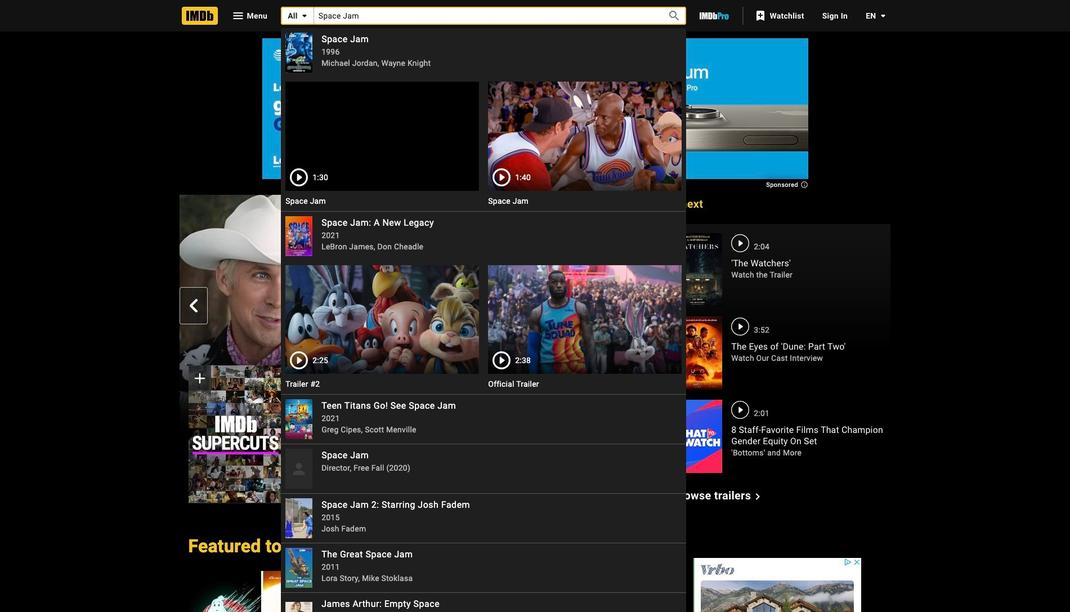 Task type: describe. For each thing, give the bounding box(es) containing it.
menu image
[[231, 9, 245, 23]]

submit search image
[[668, 9, 681, 23]]

chevron right image
[[751, 490, 765, 503]]

1 production art image from the left
[[188, 571, 411, 612]]

arrow drop down image
[[877, 9, 890, 23]]

advertisement element
[[693, 557, 862, 612]]

still frame image
[[424, 571, 646, 612]]

space jam 2: starring josh fadem image
[[286, 499, 313, 539]]

who is nominated for the best supporting actor oscar? image
[[179, 195, 658, 464]]

imdb celebrates reframe films that champion gender equity on set image
[[673, 400, 723, 473]]

the watchers image
[[673, 233, 723, 307]]

arrow drop down image
[[298, 9, 311, 23]]

james arthur: empty space image
[[286, 602, 313, 612]]

watchlist image
[[754, 9, 768, 23]]

chevron left inline image
[[187, 299, 200, 313]]

the great space jam image
[[286, 548, 313, 588]]



Task type: locate. For each thing, give the bounding box(es) containing it.
list box
[[281, 28, 687, 612]]

oscars 2024 best supporting actor nominees image
[[188, 366, 281, 503], [188, 366, 281, 503]]

0 horizontal spatial production art image
[[188, 571, 411, 612]]

Search IMDb text field
[[314, 7, 655, 25]]

who is nominated for the best supporting actor oscar? element
[[179, 195, 658, 503]]

group
[[286, 82, 479, 191], [488, 82, 682, 191], [179, 195, 658, 503], [286, 265, 479, 374], [488, 265, 682, 374], [188, 366, 281, 503], [188, 571, 411, 612], [424, 571, 646, 612], [660, 571, 882, 612]]

2 production art image from the left
[[660, 571, 882, 612]]

None search field
[[281, 7, 687, 612]]

space jam image
[[286, 33, 313, 73], [286, 82, 479, 191], [488, 82, 682, 191]]

None field
[[281, 7, 687, 612]]

teen titans go! see space jam image
[[286, 399, 313, 439]]

dune: part two image
[[673, 317, 723, 390]]

1 horizontal spatial production art image
[[660, 571, 882, 612]]

trailer #2 image
[[286, 265, 479, 374]]

production art image
[[188, 571, 411, 612], [660, 571, 882, 612]]

chevron right inline image
[[637, 299, 650, 313]]

home image
[[182, 7, 218, 25]]

space jam: a new legacy image
[[286, 216, 313, 256]]

sponsored content section
[[262, 38, 809, 187]]

official trailer image
[[488, 265, 682, 374]]



Task type: vqa. For each thing, say whether or not it's contained in the screenshot.
'Filming' corresponding to Filming & production
no



